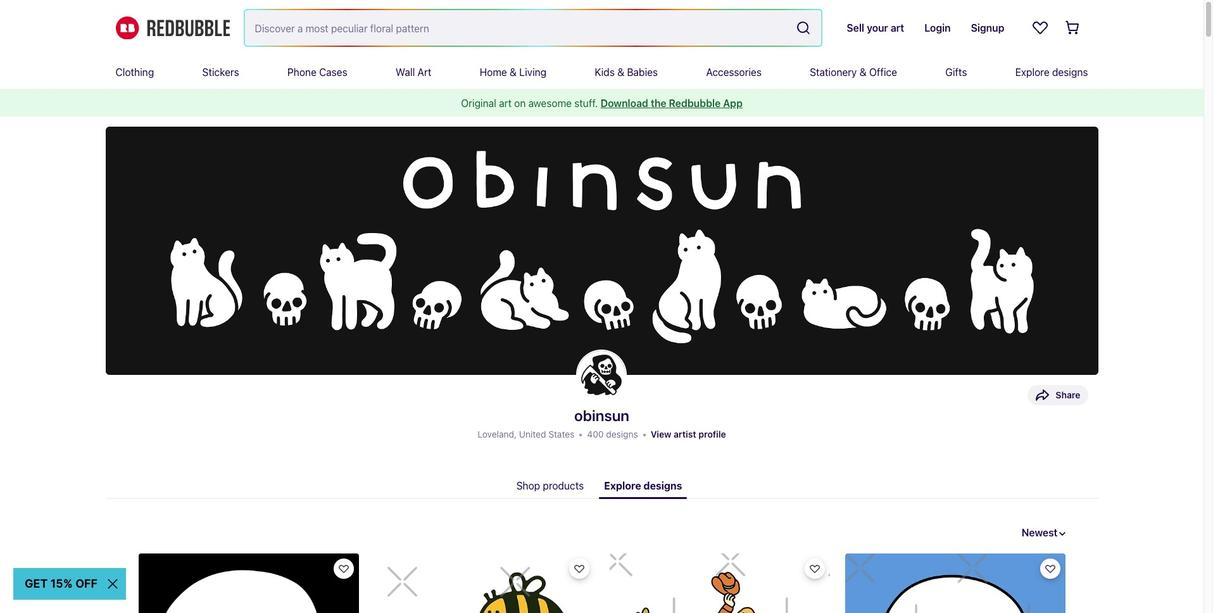 Task type: locate. For each thing, give the bounding box(es) containing it.
1 vertical spatial explore
[[604, 480, 641, 491]]

2 horizontal spatial &
[[860, 66, 867, 78]]

stationery
[[810, 66, 857, 78]]

0 horizontal spatial explore
[[604, 480, 641, 491]]

0 horizontal spatial explore designs
[[604, 480, 682, 491]]

shop products link
[[511, 472, 589, 499]]

app
[[723, 98, 743, 109]]

400
[[587, 429, 604, 440]]

accessories
[[706, 66, 762, 78]]

loveland, united states
[[478, 429, 575, 440]]

on
[[514, 98, 526, 109]]

wall
[[396, 66, 415, 78]]

1 vertical spatial explore designs link
[[599, 472, 687, 499]]

explore
[[1016, 66, 1050, 78], [604, 480, 641, 491]]

explore for bottommost explore designs link
[[604, 480, 641, 491]]

explore inside menu bar
[[1016, 66, 1050, 78]]

0 horizontal spatial &
[[510, 66, 517, 78]]

art
[[418, 66, 432, 78]]

phone
[[287, 66, 317, 78]]

1 horizontal spatial &
[[618, 66, 625, 78]]

clothing link
[[116, 56, 154, 89]]

redbubble logo image
[[116, 16, 230, 39]]

stationery & office link
[[810, 56, 897, 89]]

living
[[519, 66, 547, 78]]

0 vertical spatial explore designs
[[1016, 66, 1088, 78]]

& right kids
[[618, 66, 625, 78]]

view artist profile link
[[651, 429, 726, 440]]

designs inside menu bar
[[1052, 66, 1088, 78]]

0 vertical spatial explore
[[1016, 66, 1050, 78]]

1 & from the left
[[510, 66, 517, 78]]

0 horizontal spatial explore designs link
[[599, 472, 687, 499]]

explore designs link
[[1016, 56, 1088, 89], [599, 472, 687, 499]]

Search term search field
[[245, 10, 791, 46]]

3 & from the left
[[860, 66, 867, 78]]

states
[[549, 429, 575, 440]]

& left living
[[510, 66, 517, 78]]

babies
[[627, 66, 658, 78]]

explore designs
[[1016, 66, 1088, 78], [604, 480, 682, 491]]

kids
[[595, 66, 615, 78]]

original
[[461, 98, 496, 109]]

1 horizontal spatial explore designs link
[[1016, 56, 1088, 89]]

united
[[519, 429, 546, 440]]

menu bar
[[116, 56, 1088, 89]]

home & living link
[[480, 56, 547, 89]]

1 vertical spatial explore designs
[[604, 480, 682, 491]]

view
[[651, 429, 672, 440]]

menu bar containing clothing
[[116, 56, 1088, 89]]

& left office
[[860, 66, 867, 78]]

cases
[[319, 66, 347, 78]]

shop
[[517, 480, 540, 491]]

profile
[[699, 429, 726, 440]]

clothing
[[116, 66, 154, 78]]

& for living
[[510, 66, 517, 78]]

gifts link
[[946, 56, 967, 89]]

gifts
[[946, 66, 967, 78]]

artist shop banner image image
[[105, 127, 1099, 375]]

designs
[[1052, 66, 1088, 78], [606, 429, 638, 440], [644, 480, 682, 491]]

2 & from the left
[[618, 66, 625, 78]]

original art on awesome stuff. download the redbubble app
[[461, 98, 743, 109]]

0 horizontal spatial designs
[[606, 429, 638, 440]]

&
[[510, 66, 517, 78], [618, 66, 625, 78], [860, 66, 867, 78]]

home & living
[[480, 66, 547, 78]]

2 horizontal spatial designs
[[1052, 66, 1088, 78]]

stationery & office
[[810, 66, 897, 78]]

office
[[869, 66, 897, 78]]

& for babies
[[618, 66, 625, 78]]

accessories link
[[706, 56, 762, 89]]

None field
[[245, 10, 822, 46]]

1 horizontal spatial designs
[[644, 480, 682, 491]]

2 vertical spatial designs
[[644, 480, 682, 491]]

0 vertical spatial designs
[[1052, 66, 1088, 78]]

1 horizontal spatial explore
[[1016, 66, 1050, 78]]

explore for top explore designs link
[[1016, 66, 1050, 78]]

1 horizontal spatial explore designs
[[1016, 66, 1088, 78]]



Task type: vqa. For each thing, say whether or not it's contained in the screenshot.
Carbon Neutrality image
no



Task type: describe. For each thing, give the bounding box(es) containing it.
obinsun
[[574, 407, 630, 424]]

wall art
[[396, 66, 432, 78]]

explore designs for top explore designs link
[[1016, 66, 1088, 78]]

stickers
[[202, 66, 239, 78]]

designs for top explore designs link
[[1052, 66, 1088, 78]]

wall art link
[[396, 56, 432, 89]]

products
[[543, 480, 584, 491]]

& for office
[[860, 66, 867, 78]]

shop products
[[517, 480, 584, 491]]

loveland,
[[478, 429, 517, 440]]

kids & babies link
[[595, 56, 658, 89]]

art
[[499, 98, 512, 109]]

download the redbubble app link
[[601, 98, 743, 109]]

400 designs
[[587, 429, 638, 440]]

0 vertical spatial explore designs link
[[1016, 56, 1088, 89]]

phone cases
[[287, 66, 347, 78]]

designs for bottommost explore designs link
[[644, 480, 682, 491]]

phone cases link
[[287, 56, 347, 89]]

kids & babies
[[595, 66, 658, 78]]

1 vertical spatial designs
[[606, 429, 638, 440]]

download
[[601, 98, 648, 109]]

redbubble
[[669, 98, 721, 109]]

the
[[651, 98, 667, 109]]

artist
[[674, 429, 696, 440]]

explore designs for bottommost explore designs link
[[604, 480, 682, 491]]

awesome
[[529, 98, 572, 109]]

stickers link
[[202, 56, 239, 89]]

stuff.
[[575, 98, 598, 109]]

view artist profile
[[651, 429, 726, 440]]

home
[[480, 66, 507, 78]]



